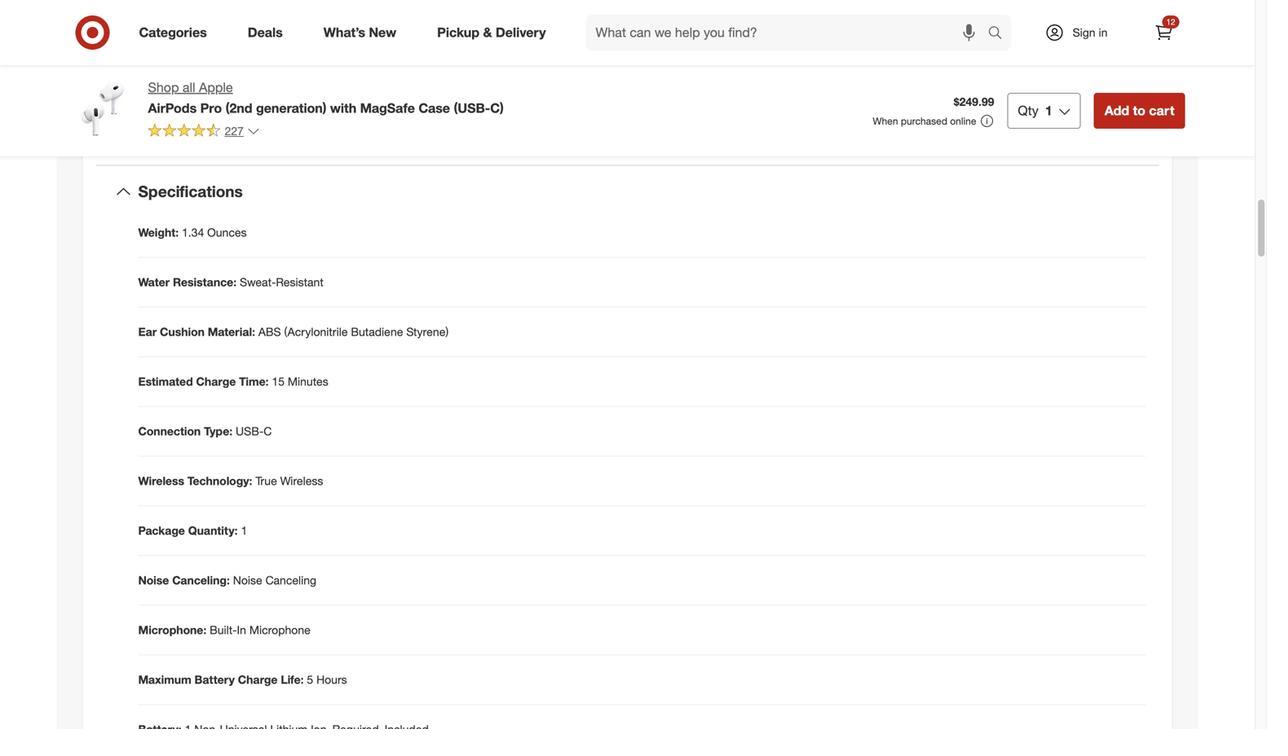 Task type: vqa. For each thing, say whether or not it's contained in the screenshot.
the Based on 94564
no



Task type: describe. For each thing, give the bounding box(es) containing it.
case.
[[548, 98, 577, 112]]

(2nd
[[226, 100, 252, 116]]

iphone,
[[155, 75, 193, 89]]

of inside the find my with precision finding lets you exactly locate the magsafe charging case. ⁴ and find my with proximity view helps you keep track of your airpods pro.
[[408, 114, 418, 128]]

2 a from the left
[[355, 58, 361, 73]]

with left the '227'
[[198, 114, 220, 128]]

water resistance: sweat-resistant
[[138, 275, 324, 290]]

weight: 1.34 ounces
[[138, 225, 247, 240]]

0 horizontal spatial ⁸
[[492, 13, 496, 27]]

in
[[237, 623, 246, 638]]

&
[[483, 25, 492, 40]]

built-
[[210, 623, 237, 638]]

qty 1
[[1018, 103, 1053, 119]]

you left keep
[[330, 114, 348, 128]]

find my with precision finding lets you exactly locate the magsafe charging case. ⁴ and find my with proximity view helps you keep track of your airpods pro.
[[155, 98, 608, 128]]

package quantity: 1
[[138, 524, 247, 538]]

add to cart
[[1105, 103, 1175, 119]]

0 vertical spatial 1
[[1045, 103, 1053, 119]]

connection
[[138, 424, 201, 439]]

sets
[[464, 58, 485, 73]]

connection type: usb-c
[[138, 424, 272, 439]]

two
[[442, 58, 461, 73]]

apple inside audio sharing lets you share a song or a show between two sets of airpods on your iphone, ipad, ipod touch, or apple tv instantly. ⁹
[[298, 75, 328, 89]]

airpods inside audio sharing lets you share a song or a show between two sets of airpods on your iphone, ipad, ipod touch, or apple tv instantly. ⁹
[[501, 58, 541, 73]]

technology:
[[187, 474, 252, 488]]

estimated charge time: 15 minutes
[[138, 375, 328, 389]]

with inside shop all apple airpods pro (2nd generation) with magsafe case (usb‑c)
[[330, 100, 357, 116]]

magsafe inside the find my with precision finding lets you exactly locate the magsafe charging case. ⁴ and find my with proximity view helps you keep track of your airpods pro.
[[449, 98, 495, 112]]

precision
[[223, 98, 270, 112]]

12 link
[[1146, 15, 1182, 51]]

deals
[[248, 25, 283, 40]]

⁴
[[580, 98, 584, 112]]

material:
[[208, 325, 255, 339]]

1 wireless from the left
[[138, 474, 184, 488]]

detection
[[188, 36, 236, 50]]

styrene)
[[406, 325, 449, 339]]

charging
[[498, 98, 545, 112]]

search button
[[981, 15, 1020, 54]]

estimated
[[138, 375, 193, 389]]

1 horizontal spatial charge
[[238, 673, 278, 687]]

wireless technology: true wireless
[[138, 474, 323, 488]]

2 noise from the left
[[233, 574, 262, 588]]

abs
[[258, 325, 281, 339]]

canceling
[[266, 574, 316, 588]]

your inside audio sharing lets you share a song or a show between two sets of airpods on your iphone, ipad, ipod touch, or apple tv instantly. ⁹
[[561, 58, 583, 73]]

1 horizontal spatial in
[[1099, 25, 1108, 40]]

227
[[225, 124, 244, 138]]

to
[[1133, 103, 1146, 119]]

microphone:
[[138, 623, 207, 638]]

227 link
[[148, 123, 260, 142]]

keep
[[351, 114, 377, 128]]

sign in
[[1073, 25, 1108, 40]]

usb-
[[236, 424, 264, 439]]

helps
[[299, 114, 327, 128]]

generation)
[[256, 100, 327, 116]]

seamless.
[[550, 36, 600, 50]]

pro.
[[490, 114, 509, 128]]

ipod
[[224, 75, 247, 89]]

in-ear detection and automatic switching between devices makes everything seamless. ⁸
[[155, 36, 608, 50]]

ear
[[168, 36, 184, 50]]

maximum battery charge life: 5 hours
[[138, 673, 347, 687]]

1 vertical spatial ⁸
[[604, 36, 608, 50]]

search
[[981, 26, 1020, 42]]

lets for setup
[[214, 13, 232, 27]]

categories
[[139, 25, 207, 40]]

0 vertical spatial or
[[341, 58, 352, 73]]

what's new
[[324, 25, 396, 40]]

proximity
[[223, 114, 270, 128]]

microphone
[[249, 623, 311, 638]]

add to cart button
[[1094, 93, 1185, 129]]

(acrylonitrile
[[284, 325, 348, 339]]

butadiene
[[351, 325, 403, 339]]

touch,
[[250, 75, 282, 89]]

of inside audio sharing lets you share a song or a show between two sets of airpods on your iphone, ipad, ipod touch, or apple tv instantly. ⁹
[[488, 58, 498, 73]]

airpods inside shop all apple airpods pro (2nd generation) with magsafe case (usb‑c)
[[148, 100, 197, 116]]

and
[[239, 36, 258, 50]]

⁹
[[395, 75, 400, 89]]

in-
[[155, 36, 168, 50]]

2 my from the top
[[180, 114, 195, 128]]

icloud
[[409, 13, 442, 27]]

what's new link
[[310, 15, 417, 51]]

makes
[[457, 36, 490, 50]]

everything
[[493, 36, 547, 50]]

locate
[[396, 98, 427, 112]]



Task type: locate. For each thing, give the bounding box(es) containing it.
magsafe inside shop all apple airpods pro (2nd generation) with magsafe case (usb‑c)
[[360, 100, 415, 116]]

1 find from the top
[[155, 98, 176, 112]]

sign in link
[[1031, 15, 1133, 51]]

0 horizontal spatial a
[[304, 58, 310, 73]]

with down tv
[[330, 100, 357, 116]]

or down share
[[285, 75, 295, 89]]

shop
[[148, 80, 179, 95]]

⁸ right seamless.
[[604, 36, 608, 50]]

your inside the find my with precision finding lets you exactly locate the magsafe charging case. ⁴ and find my with proximity view helps you keep track of your airpods pro.
[[421, 114, 443, 128]]

switching
[[315, 36, 363, 50]]

you
[[235, 13, 253, 27], [251, 58, 269, 73], [335, 98, 353, 112], [330, 114, 348, 128]]

specifications button
[[96, 166, 1159, 218]]

image of airpods pro (2nd generation) with magsafe case (usb‑c) image
[[70, 78, 135, 144]]

finding
[[273, 98, 310, 112]]

maximum
[[138, 673, 191, 687]]

my left pro
[[180, 114, 195, 128]]

charge left life:
[[238, 673, 278, 687]]

easy
[[155, 13, 179, 27]]

or up tv
[[341, 58, 352, 73]]

battery
[[195, 673, 235, 687]]

0 vertical spatial ⁸
[[492, 13, 496, 27]]

noise left "canceling"
[[233, 574, 262, 588]]

0 horizontal spatial your
[[383, 13, 405, 27]]

1 horizontal spatial airpods
[[447, 114, 487, 128]]

airpods down everything
[[501, 58, 541, 73]]

15
[[272, 375, 285, 389]]

(usb‑c)
[[454, 100, 504, 116]]

0 vertical spatial charge
[[196, 375, 236, 389]]

your down the
[[421, 114, 443, 128]]

between inside audio sharing lets you share a song or a show between two sets of airpods on your iphone, ipad, ipod touch, or apple tv instantly. ⁹
[[395, 58, 439, 73]]

between up show
[[367, 36, 411, 50]]

a left song
[[304, 58, 310, 73]]

my
[[180, 98, 195, 112], [180, 114, 195, 128]]

0 vertical spatial my
[[180, 98, 195, 112]]

1 vertical spatial or
[[285, 75, 295, 89]]

on
[[545, 58, 557, 73]]

0 horizontal spatial noise
[[138, 574, 169, 588]]

1 vertical spatial between
[[395, 58, 439, 73]]

1 right quantity:
[[241, 524, 247, 538]]

with down ipad,
[[198, 98, 220, 112]]

1 vertical spatial find
[[155, 114, 176, 128]]

1 horizontal spatial ⁸
[[604, 36, 608, 50]]

1
[[1045, 103, 1053, 119], [241, 524, 247, 538]]

1 horizontal spatial of
[[488, 58, 498, 73]]

1 horizontal spatial wireless
[[280, 474, 323, 488]]

2 vertical spatial lets
[[313, 98, 332, 112]]

pair
[[257, 13, 276, 27]]

12
[[1167, 17, 1176, 27]]

1 horizontal spatial 1
[[1045, 103, 1053, 119]]

tv
[[331, 75, 345, 89]]

weight:
[[138, 225, 179, 240]]

setup
[[182, 13, 211, 27]]

new
[[369, 25, 396, 40]]

type:
[[204, 424, 233, 439]]

1 right qty
[[1045, 103, 1053, 119]]

and
[[587, 98, 608, 112]]

audio
[[155, 58, 184, 73]]

2 find from the top
[[155, 114, 176, 128]]

ipad,
[[196, 75, 221, 89]]

1 a from the left
[[304, 58, 310, 73]]

ear
[[138, 325, 157, 339]]

apple inside shop all apple airpods pro (2nd generation) with magsafe case (usb‑c)
[[199, 80, 233, 95]]

0 horizontal spatial charge
[[196, 375, 236, 389]]

1 horizontal spatial magsafe
[[449, 98, 495, 112]]

airpods inside the find my with precision finding lets you exactly locate the magsafe charging case. ⁴ and find my with proximity view helps you keep track of your airpods pro.
[[447, 114, 487, 128]]

lets
[[214, 13, 232, 27], [230, 58, 248, 73], [313, 98, 332, 112]]

lets for sharing
[[230, 58, 248, 73]]

airpods left pro.
[[447, 114, 487, 128]]

when purchased online
[[873, 115, 977, 127]]

apple up pro
[[199, 80, 233, 95]]

charge left time: on the left of the page
[[196, 375, 236, 389]]

lets up the ipod
[[230, 58, 248, 73]]

2 horizontal spatial airpods
[[501, 58, 541, 73]]

lets up the detection
[[214, 13, 232, 27]]

time:
[[239, 375, 269, 389]]

pickup
[[437, 25, 480, 40]]

1 vertical spatial my
[[180, 114, 195, 128]]

noise
[[138, 574, 169, 588], [233, 574, 262, 588]]

1 horizontal spatial noise
[[233, 574, 262, 588]]

a left show
[[355, 58, 361, 73]]

categories link
[[125, 15, 227, 51]]

resistance:
[[173, 275, 237, 290]]

every
[[303, 13, 331, 27]]

2 vertical spatial your
[[421, 114, 443, 128]]

charge
[[196, 375, 236, 389], [238, 673, 278, 687]]

your right on in the left of the page
[[561, 58, 583, 73]]

0 horizontal spatial magsafe
[[360, 100, 415, 116]]

0 horizontal spatial wireless
[[138, 474, 184, 488]]

you left pair
[[235, 13, 253, 27]]

0 vertical spatial between
[[367, 36, 411, 50]]

shop all apple airpods pro (2nd generation) with magsafe case (usb‑c)
[[148, 80, 504, 116]]

in up in-ear detection and automatic switching between devices makes everything seamless. ⁸
[[371, 13, 380, 27]]

lets up helps
[[313, 98, 332, 112]]

audio sharing lets you share a song or a show between two sets of airpods on your iphone, ipad, ipod touch, or apple tv instantly. ⁹
[[155, 58, 583, 89]]

pickup & delivery
[[437, 25, 546, 40]]

with up automatic
[[279, 13, 300, 27]]

ounces
[[207, 225, 247, 240]]

0 horizontal spatial of
[[408, 114, 418, 128]]

case
[[419, 100, 450, 116]]

in right "sign"
[[1099, 25, 1108, 40]]

your up in-ear detection and automatic switching between devices makes everything seamless. ⁸
[[383, 13, 405, 27]]

between
[[367, 36, 411, 50], [395, 58, 439, 73]]

view
[[273, 114, 296, 128]]

of down locate
[[408, 114, 418, 128]]

0 horizontal spatial or
[[285, 75, 295, 89]]

you inside audio sharing lets you share a song or a show between two sets of airpods on your iphone, ipad, ipod touch, or apple tv instantly. ⁹
[[251, 58, 269, 73]]

the
[[430, 98, 446, 112]]

1 my from the top
[[180, 98, 195, 112]]

pro
[[200, 100, 222, 116]]

1 horizontal spatial your
[[421, 114, 443, 128]]

noise left 'canceling:' on the left of the page
[[138, 574, 169, 588]]

1 horizontal spatial or
[[341, 58, 352, 73]]

lets inside audio sharing lets you share a song or a show between two sets of airpods on your iphone, ipad, ipod touch, or apple tv instantly. ⁹
[[230, 58, 248, 73]]

1 vertical spatial 1
[[241, 524, 247, 538]]

between up '⁹' on the left of the page
[[395, 58, 439, 73]]

1 horizontal spatial apple
[[298, 75, 328, 89]]

hours
[[316, 673, 347, 687]]

qty
[[1018, 103, 1039, 119]]

1 vertical spatial charge
[[238, 673, 278, 687]]

2 wireless from the left
[[280, 474, 323, 488]]

account.
[[445, 13, 489, 27]]

2 horizontal spatial your
[[561, 58, 583, 73]]

0 vertical spatial find
[[155, 98, 176, 112]]

share
[[272, 58, 301, 73]]

0 horizontal spatial 1
[[241, 524, 247, 538]]

all
[[183, 80, 195, 95]]

0 horizontal spatial apple
[[199, 80, 233, 95]]

delivery
[[496, 25, 546, 40]]

1 vertical spatial your
[[561, 58, 583, 73]]

devices
[[414, 36, 453, 50]]

water
[[138, 275, 170, 290]]

apple down song
[[298, 75, 328, 89]]

c
[[264, 424, 272, 439]]

my down all
[[180, 98, 195, 112]]

0 vertical spatial lets
[[214, 13, 232, 27]]

pickup & delivery link
[[423, 15, 566, 51]]

apple
[[298, 75, 328, 89], [199, 80, 233, 95]]

0 vertical spatial your
[[383, 13, 405, 27]]

⁸ right account.
[[492, 13, 496, 27]]

canceling:
[[172, 574, 230, 588]]

cart
[[1149, 103, 1175, 119]]

you up touch,
[[251, 58, 269, 73]]

1 noise from the left
[[138, 574, 169, 588]]

online
[[950, 115, 977, 127]]

exactly
[[356, 98, 392, 112]]

0 vertical spatial of
[[488, 58, 498, 73]]

you down tv
[[335, 98, 353, 112]]

1 horizontal spatial a
[[355, 58, 361, 73]]

add
[[1105, 103, 1130, 119]]

specifications
[[138, 182, 243, 201]]

airpods down the shop
[[148, 100, 197, 116]]

life:
[[281, 673, 304, 687]]

easy setup lets you pair with every device in your icloud account. ⁸
[[155, 13, 496, 27]]

wireless up package
[[138, 474, 184, 488]]

1 vertical spatial of
[[408, 114, 418, 128]]

wireless right true
[[280, 474, 323, 488]]

0 horizontal spatial in
[[371, 13, 380, 27]]

What can we help you find? suggestions appear below search field
[[586, 15, 992, 51]]

of right sets
[[488, 58, 498, 73]]

when
[[873, 115, 898, 127]]

song
[[313, 58, 338, 73]]

1 vertical spatial lets
[[230, 58, 248, 73]]

package
[[138, 524, 185, 538]]

0 horizontal spatial airpods
[[148, 100, 197, 116]]

cushion
[[160, 325, 205, 339]]

resistant
[[276, 275, 324, 290]]

of
[[488, 58, 498, 73], [408, 114, 418, 128]]

1.34
[[182, 225, 204, 240]]

in
[[371, 13, 380, 27], [1099, 25, 1108, 40]]

lets inside the find my with precision finding lets you exactly locate the magsafe charging case. ⁴ and find my with proximity view helps you keep track of your airpods pro.
[[313, 98, 332, 112]]



